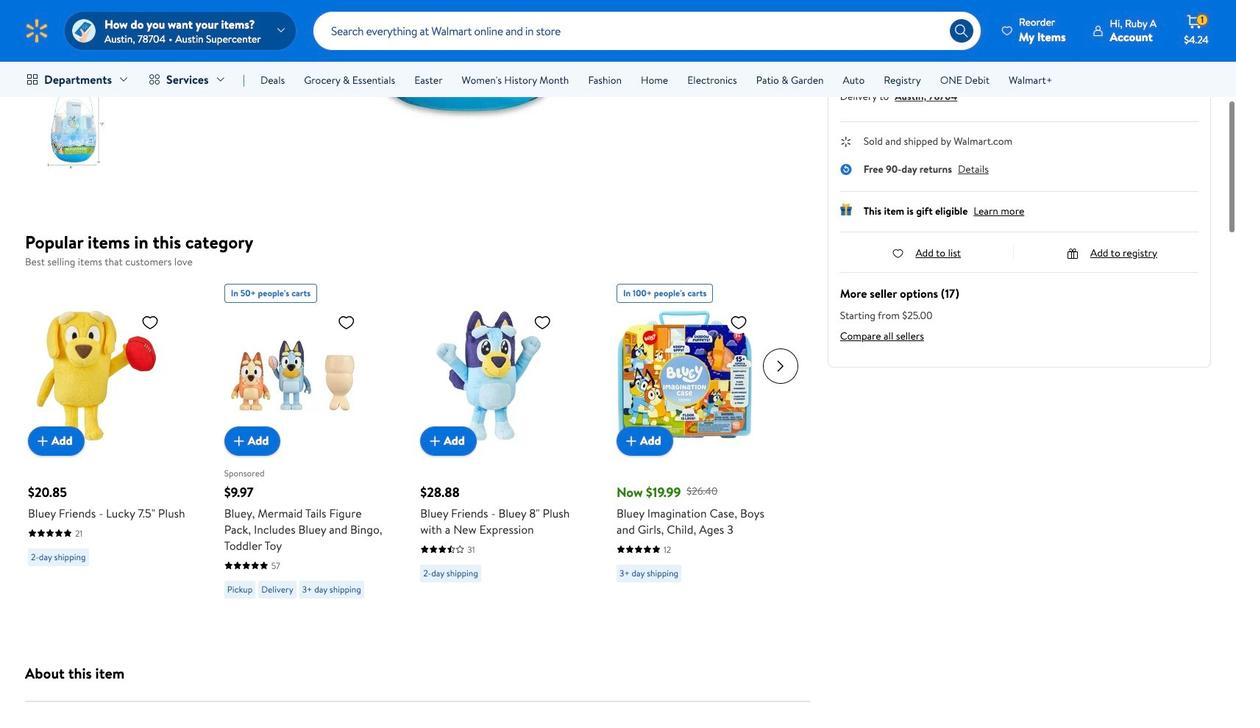 Task type: vqa. For each thing, say whether or not it's contained in the screenshot.
SEARCH ICON
yes



Task type: describe. For each thing, give the bounding box(es) containing it.
gifting made easy image
[[841, 204, 852, 215]]

bluey friends - bluey 8" plush with a new expression image
[[421, 307, 558, 444]]

add to cart image for "bluey friends - lucky 7.5" plush" image
[[34, 433, 52, 450]]

1 product group from the left
[[28, 278, 192, 628]]

next slide for popular items in this category list image
[[763, 349, 799, 384]]

disney bluey deluxe activity egg, for child ages 3+ - image 4 of 5 image
[[32, 0, 119, 76]]

bluey imagination case, boys and girls, child, ages 3 image
[[617, 307, 754, 444]]

2 product group from the left
[[224, 278, 388, 628]]



Task type: locate. For each thing, give the bounding box(es) containing it.
0 horizontal spatial add to cart image
[[230, 433, 248, 450]]

add to favorites list, bluey friends - bluey 8" plush with a new expression image
[[534, 313, 552, 332]]

product group
[[28, 278, 192, 628], [224, 278, 388, 628], [421, 278, 585, 628], [617, 278, 781, 628]]

add to cart image for "bluey, mermaid tails figure pack, includes bluey and bingo, toddler toy" "image"
[[230, 433, 248, 450]]

4 product group from the left
[[617, 278, 781, 628]]

add to favorites list, bluey friends - lucky 7.5" plush image
[[141, 313, 159, 332]]

1 add to cart image from the left
[[34, 433, 52, 450]]

disney bluey deluxe activity egg, for child ages 3+ image
[[231, 0, 702, 139]]

0 horizontal spatial add to cart image
[[34, 433, 52, 450]]

search icon image
[[955, 24, 969, 38]]

Walmart Site-Wide search field
[[314, 12, 981, 50]]

2 add to cart image from the left
[[623, 433, 641, 450]]

1 horizontal spatial add to cart image
[[427, 433, 444, 450]]

add to favorites list, bluey imagination case, boys and girls, child, ages 3 image
[[730, 313, 748, 332]]

add to cart image
[[34, 433, 52, 450], [427, 433, 444, 450]]

Search search field
[[314, 12, 981, 50]]

 image
[[72, 19, 96, 43]]

3 product group from the left
[[421, 278, 585, 628]]

add to cart image
[[230, 433, 248, 450], [623, 433, 641, 450]]

1 horizontal spatial add to cart image
[[623, 433, 641, 450]]

bluey, mermaid tails figure pack, includes bluey and bingo, toddler toy image
[[224, 307, 361, 444]]

add to cart image for bluey imagination case, boys and girls, child, ages 3 "image"
[[623, 433, 641, 450]]

1 add to cart image from the left
[[230, 433, 248, 450]]

walmart homepage image
[[24, 18, 50, 44]]

2 add to cart image from the left
[[427, 433, 444, 450]]

add to cart image for bluey friends - bluey 8" plush with a new expression image
[[427, 433, 444, 450]]

disney bluey deluxe activity egg, for child ages 3+ - image 5 of 5 image
[[32, 85, 119, 171]]

bluey friends - lucky 7.5" plush image
[[28, 307, 165, 444]]

intent image for shipping image
[[887, 0, 910, 9]]

add to favorites list, bluey, mermaid tails figure pack, includes bluey and bingo, toddler toy image
[[338, 313, 355, 332]]



